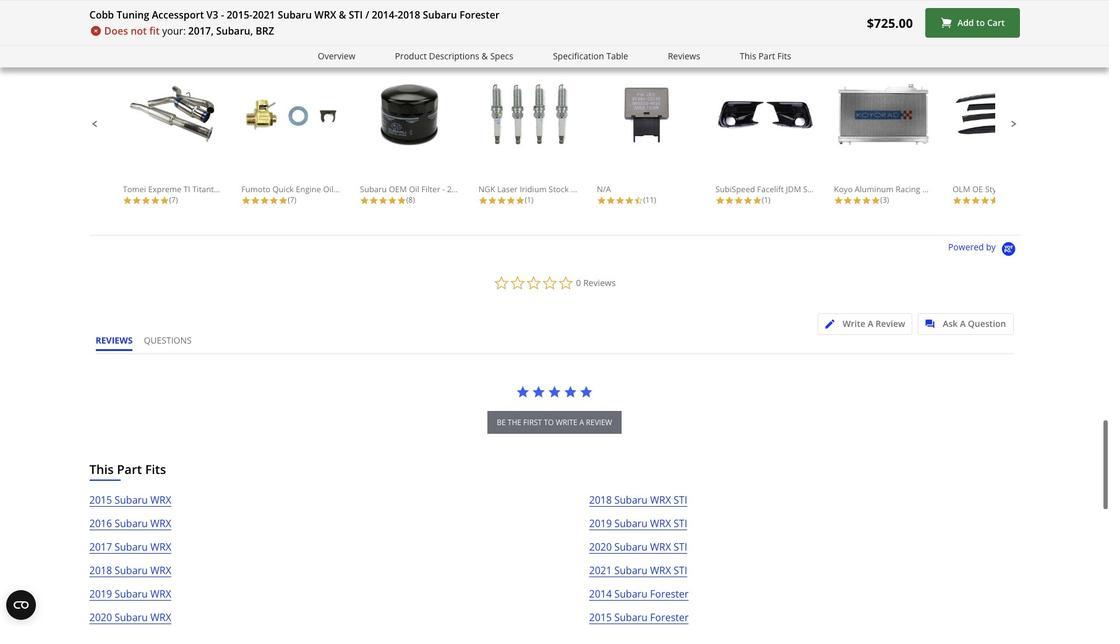 Task type: locate. For each thing, give the bounding box(es) containing it.
write
[[843, 318, 865, 330]]

(11)
[[643, 195, 656, 205]]

2 (1) from the left
[[762, 195, 771, 205]]

subaru for 2020 subaru wrx sti
[[614, 541, 648, 554]]

1 horizontal spatial 7 total reviews element
[[241, 195, 340, 205]]

subaru down 2015 subaru wrx link
[[115, 517, 148, 531]]

2018 for 2018 subaru wrx
[[89, 564, 112, 578]]

wrx for 2020 subaru wrx
[[150, 611, 171, 625]]

1 horizontal spatial ...
[[1056, 184, 1062, 195]]

2015+
[[447, 184, 470, 195]]

(7) left ti
[[169, 195, 178, 205]]

2014
[[589, 588, 612, 601]]

$725.00
[[867, 15, 913, 31]]

ngk laser iridium stock heat range... link
[[478, 82, 620, 195]]

sti down 2020 subaru wrx sti link
[[674, 564, 687, 578]]

1 horizontal spatial (7)
[[288, 195, 296, 205]]

subaru
[[278, 8, 312, 22], [423, 8, 457, 22], [360, 184, 387, 195], [115, 494, 148, 507], [614, 494, 648, 507], [115, 517, 148, 531], [614, 517, 648, 531], [115, 541, 148, 554], [614, 541, 648, 554], [115, 564, 148, 578], [614, 564, 648, 578], [115, 588, 148, 601], [614, 588, 648, 601], [115, 611, 148, 625], [614, 611, 648, 625]]

1 a from the left
[[868, 318, 873, 330]]

open widget image
[[6, 591, 36, 620]]

1 horizontal spatial part
[[759, 50, 775, 62]]

subaru down 2018 subaru wrx sti link at the right bottom of the page
[[614, 517, 648, 531]]

2 horizontal spatial 2018
[[589, 494, 612, 507]]

8 total reviews element
[[360, 195, 459, 205]]

2019 for 2019 subaru wrx
[[89, 588, 112, 601]]

0 horizontal spatial 2015
[[89, 494, 112, 507]]

subaru down 2020 subaru wrx sti link
[[614, 564, 648, 578]]

olm oe style rain guards -... link
[[953, 82, 1062, 195]]

forester down 2021 subaru wrx sti link
[[650, 588, 689, 601]]

subaru down 2017 subaru wrx link
[[115, 564, 148, 578]]

- right guards
[[1053, 184, 1056, 195]]

laser
[[497, 184, 518, 195]]

(7) for quick
[[288, 195, 296, 205]]

subaru for 2016 subaru wrx
[[115, 517, 148, 531]]

0 horizontal spatial ...
[[959, 184, 965, 195]]

0 horizontal spatial part
[[117, 462, 142, 478]]

- for 2015+
[[442, 184, 445, 195]]

1 vertical spatial 2019
[[89, 588, 112, 601]]

iridium
[[520, 184, 547, 195]]

write a review button
[[818, 314, 913, 335]]

oem
[[389, 184, 407, 195]]

products
[[188, 20, 242, 37]]

this
[[740, 50, 756, 62], [89, 462, 114, 478]]

2 vertical spatial 2018
[[89, 564, 112, 578]]

part inside this part fits link
[[759, 50, 775, 62]]

1 (1) from the left
[[525, 195, 533, 205]]

2018 up product
[[398, 8, 420, 22]]

1 vertical spatial 2020
[[89, 611, 112, 625]]

ti
[[184, 184, 190, 195]]

oe
[[972, 184, 983, 195]]

2018 subaru wrx link
[[89, 563, 171, 586]]

0 horizontal spatial 2018
[[89, 564, 112, 578]]

0 horizontal spatial oil
[[323, 184, 334, 195]]

fit
[[149, 24, 160, 38]]

&
[[339, 8, 346, 22], [482, 50, 488, 62]]

(1) for laser
[[525, 195, 533, 205]]

subaru down 2018 subaru wrx link
[[115, 588, 148, 601]]

subaru down 2021 subaru wrx sti link
[[614, 588, 648, 601]]

- for 2015-
[[221, 8, 224, 22]]

wrx down 2018 subaru wrx sti link at the right bottom of the page
[[650, 517, 671, 531]]

0 vertical spatial forester
[[460, 8, 500, 22]]

7 total reviews element for expreme
[[123, 195, 222, 205]]

1 (7) from the left
[[169, 195, 178, 205]]

tomei expreme ti titantium cat-back...
[[123, 184, 270, 195]]

filter
[[421, 184, 440, 195]]

wrx down 2017 subaru wrx link
[[150, 564, 171, 578]]

subaru down '2019 subaru wrx' link
[[115, 611, 148, 625]]

add to cart button
[[925, 8, 1020, 38]]

radiator
[[922, 184, 954, 195]]

2 1 total reviews element from the left
[[716, 195, 815, 205]]

0 vertical spatial 2018
[[398, 8, 420, 22]]

2020
[[589, 541, 612, 554], [89, 611, 112, 625]]

1 vertical spatial &
[[482, 50, 488, 62]]

1 total reviews element for facelift
[[716, 195, 815, 205]]

1 oil from the left
[[323, 184, 334, 195]]

1 ... from the left
[[959, 184, 965, 195]]

back...
[[245, 184, 270, 195]]

sti up 2019 subaru wrx sti
[[674, 494, 687, 507]]

to
[[976, 17, 985, 29], [544, 418, 554, 428]]

2 vertical spatial forester
[[650, 611, 689, 625]]

1 horizontal spatial to
[[976, 17, 985, 29]]

by
[[986, 241, 996, 253]]

0 horizontal spatial 2020
[[89, 611, 112, 625]]

ngk
[[478, 184, 495, 195]]

sti down 2019 subaru wrx sti link
[[674, 541, 687, 554]]

2018 subaru wrx sti
[[589, 494, 687, 507]]

0 horizontal spatial a
[[868, 318, 873, 330]]

0 vertical spatial fits
[[777, 50, 791, 62]]

2017 subaru wrx
[[89, 541, 171, 554]]

1 horizontal spatial a
[[960, 318, 966, 330]]

oil left drain
[[323, 184, 334, 195]]

(1) right laser
[[525, 195, 533, 205]]

0 horizontal spatial this
[[89, 462, 114, 478]]

wrx down 2020 subaru wrx sti link
[[650, 564, 671, 578]]

2019
[[589, 517, 612, 531], [89, 588, 112, 601]]

2 total reviews element
[[953, 195, 1052, 205]]

1 horizontal spatial (1)
[[762, 195, 771, 205]]

star image
[[141, 196, 151, 205], [151, 196, 160, 205], [160, 196, 169, 205], [241, 196, 251, 205], [251, 196, 260, 205], [278, 196, 288, 205], [360, 196, 369, 205], [388, 196, 397, 205], [506, 196, 516, 205], [516, 196, 525, 205], [616, 196, 625, 205], [625, 196, 634, 205], [716, 196, 725, 205], [734, 196, 743, 205], [753, 196, 762, 205], [843, 196, 853, 205], [862, 196, 871, 205], [953, 196, 962, 205], [971, 196, 980, 205], [990, 196, 999, 205], [532, 385, 546, 399], [548, 385, 561, 399], [564, 385, 577, 399]]

2015 subaru forester link
[[589, 610, 689, 627]]

to right first
[[544, 418, 554, 428]]

7 total reviews element for quick
[[241, 195, 340, 205]]

... right guards
[[1056, 184, 1062, 195]]

subaru up 2019 subaru wrx sti
[[614, 494, 648, 507]]

subaru down the 2014 subaru forester link
[[614, 611, 648, 625]]

2018 for 2018 subaru wrx sti
[[589, 494, 612, 507]]

a for ask
[[960, 318, 966, 330]]

fits
[[777, 50, 791, 62], [145, 462, 166, 478]]

2015 for 2015 subaru wrx
[[89, 494, 112, 507]]

product
[[395, 50, 427, 62]]

table
[[606, 50, 628, 62]]

descriptions
[[429, 50, 479, 62]]

1 1 total reviews element from the left
[[478, 195, 577, 205]]

wrx up 2019 subaru wrx sti
[[650, 494, 671, 507]]

subaru up 2016 subaru wrx
[[115, 494, 148, 507]]

wrx for 2018 subaru wrx
[[150, 564, 171, 578]]

a
[[579, 418, 584, 428]]

0 horizontal spatial reviews
[[583, 277, 616, 289]]

a right write
[[868, 318, 873, 330]]

oil right oem
[[409, 184, 419, 195]]

(7) for expreme
[[169, 195, 178, 205]]

koyo aluminum racing radiator -...
[[834, 184, 965, 195]]

0 vertical spatial part
[[759, 50, 775, 62]]

wrx down 2018 subaru wrx link
[[150, 588, 171, 601]]

1 horizontal spatial 2015
[[589, 611, 612, 625]]

reviews
[[668, 50, 700, 62], [583, 277, 616, 289]]

2015 subaru forester
[[589, 611, 689, 625]]

to inside button
[[976, 17, 985, 29]]

0 horizontal spatial fits
[[145, 462, 166, 478]]

- right "radiator"
[[956, 184, 959, 195]]

2021 up 2014
[[589, 564, 612, 578]]

2019 subaru wrx link
[[89, 586, 171, 610]]

0 vertical spatial 2015
[[89, 494, 112, 507]]

fumoto quick engine oil drain valve... link
[[241, 82, 384, 195]]

sti down 2018 subaru wrx sti link at the right bottom of the page
[[674, 517, 687, 531]]

1 total reviews element for laser
[[478, 195, 577, 205]]

(8)
[[406, 195, 415, 205]]

forester up specs
[[460, 8, 500, 22]]

not
[[131, 24, 147, 38]]

1 vertical spatial this part fits
[[89, 462, 166, 478]]

this part fits
[[740, 50, 791, 62], [89, 462, 166, 478]]

0 vertical spatial 2020
[[589, 541, 612, 554]]

2015 subaru wrx link
[[89, 492, 171, 516]]

wrx down 2015 subaru wrx link
[[150, 517, 171, 531]]

a
[[868, 318, 873, 330], [960, 318, 966, 330]]

2020 down 2019 subaru wrx sti link
[[589, 541, 612, 554]]

2 (7) from the left
[[288, 195, 296, 205]]

sti for 2018 subaru wrx sti
[[674, 494, 687, 507]]

2019 subaru wrx sti
[[589, 517, 687, 531]]

1 horizontal spatial this part fits
[[740, 50, 791, 62]]

star image
[[123, 196, 132, 205], [132, 196, 141, 205], [260, 196, 269, 205], [269, 196, 278, 205], [369, 196, 378, 205], [378, 196, 388, 205], [397, 196, 406, 205], [478, 196, 488, 205], [488, 196, 497, 205], [497, 196, 506, 205], [597, 196, 606, 205], [606, 196, 616, 205], [725, 196, 734, 205], [743, 196, 753, 205], [834, 196, 843, 205], [853, 196, 862, 205], [871, 196, 880, 205], [962, 196, 971, 205], [980, 196, 990, 205], [516, 385, 530, 399], [580, 385, 593, 399]]

0 horizontal spatial 7 total reviews element
[[123, 195, 222, 205]]

7 total reviews element
[[123, 195, 222, 205], [241, 195, 340, 205]]

1 vertical spatial forester
[[650, 588, 689, 601]]

subaru oem oil filter - 2015+ wrx
[[360, 184, 489, 195]]

1 horizontal spatial fits
[[777, 50, 791, 62]]

1 vertical spatial to
[[544, 418, 554, 428]]

to right add
[[976, 17, 985, 29]]

0 horizontal spatial this part fits
[[89, 462, 166, 478]]

0 horizontal spatial &
[[339, 8, 346, 22]]

titantium
[[192, 184, 228, 195]]

1 horizontal spatial 1 total reviews element
[[716, 195, 815, 205]]

0 horizontal spatial 2019
[[89, 588, 112, 601]]

1 vertical spatial this
[[89, 462, 114, 478]]

a right the ask in the right bottom of the page
[[960, 318, 966, 330]]

rated
[[152, 20, 184, 37]]

2015-
[[227, 8, 253, 22]]

forester down the 2014 subaru forester link
[[650, 611, 689, 625]]

& left specs
[[482, 50, 488, 62]]

1 horizontal spatial reviews
[[668, 50, 700, 62]]

v3
[[207, 8, 218, 22]]

2018 up 2019 subaru wrx sti
[[589, 494, 612, 507]]

brz
[[256, 24, 274, 38]]

2015 up '2016'
[[89, 494, 112, 507]]

2018 down 2017
[[89, 564, 112, 578]]

1 horizontal spatial 2020
[[589, 541, 612, 554]]

2019 down 2018 subaru wrx link
[[89, 588, 112, 601]]

(7) right back...
[[288, 195, 296, 205]]

jdm
[[786, 184, 801, 195]]

reviews link
[[668, 49, 700, 64]]

write no frame image
[[825, 320, 841, 329]]

0 vertical spatial to
[[976, 17, 985, 29]]

2 ... from the left
[[1056, 184, 1062, 195]]

0 horizontal spatial (7)
[[169, 195, 178, 205]]

... left oe
[[959, 184, 965, 195]]

subaru for 2015 subaru forester
[[614, 611, 648, 625]]

subaru down 2016 subaru wrx link
[[115, 541, 148, 554]]

wrx down 2016 subaru wrx link
[[150, 541, 171, 554]]

2019 down 2018 subaru wrx sti link at the right bottom of the page
[[589, 517, 612, 531]]

sti
[[349, 8, 363, 22], [674, 494, 687, 507], [674, 517, 687, 531], [674, 541, 687, 554], [674, 564, 687, 578]]

2021 up brz
[[252, 8, 275, 22]]

- right filter
[[442, 184, 445, 195]]

2019 subaru wrx sti link
[[589, 516, 687, 539]]

tab list
[[96, 335, 203, 354]]

does not fit your: 2017, subaru, brz
[[104, 24, 274, 38]]

1 vertical spatial 2015
[[589, 611, 612, 625]]

1 horizontal spatial this
[[740, 50, 756, 62]]

drain
[[336, 184, 356, 195]]

1 total reviews element
[[478, 195, 577, 205], [716, 195, 815, 205]]

0 vertical spatial 2021
[[252, 8, 275, 22]]

part
[[759, 50, 775, 62], [117, 462, 142, 478]]

1 horizontal spatial oil
[[409, 184, 419, 195]]

0 horizontal spatial to
[[544, 418, 554, 428]]

2 7 total reviews element from the left
[[241, 195, 340, 205]]

0 vertical spatial 2019
[[589, 517, 612, 531]]

ask a question
[[943, 318, 1006, 330]]

subaru left oem
[[360, 184, 387, 195]]

1 horizontal spatial 2019
[[589, 517, 612, 531]]

forester for 2014 subaru forester
[[650, 588, 689, 601]]

1 vertical spatial 2021
[[589, 564, 612, 578]]

2018 subaru wrx sti link
[[589, 492, 687, 516]]

wrx
[[314, 8, 336, 22], [472, 184, 489, 195], [150, 494, 171, 507], [650, 494, 671, 507], [150, 517, 171, 531], [650, 517, 671, 531], [150, 541, 171, 554], [650, 541, 671, 554], [150, 564, 171, 578], [650, 564, 671, 578], [150, 588, 171, 601], [150, 611, 171, 625]]

1 7 total reviews element from the left
[[123, 195, 222, 205]]

0 horizontal spatial 1 total reviews element
[[478, 195, 577, 205]]

n/a
[[597, 184, 611, 195]]

2015
[[89, 494, 112, 507], [589, 611, 612, 625]]

1 horizontal spatial 2021
[[589, 564, 612, 578]]

quick
[[272, 184, 294, 195]]

1 vertical spatial 2018
[[589, 494, 612, 507]]

other
[[89, 20, 125, 37]]

2020 down '2019 subaru wrx' link
[[89, 611, 112, 625]]

wrx up 2016 subaru wrx
[[150, 494, 171, 507]]

ask
[[943, 318, 958, 330]]

subaru for 2019 subaru wrx
[[115, 588, 148, 601]]

2 a from the left
[[960, 318, 966, 330]]

2015 down 2014
[[589, 611, 612, 625]]

subaru right 2015-
[[278, 8, 312, 22]]

0 horizontal spatial (1)
[[525, 195, 533, 205]]

wrx down 2019 subaru wrx sti link
[[650, 541, 671, 554]]

wrx down '2019 subaru wrx' link
[[150, 611, 171, 625]]

(1) left jdm
[[762, 195, 771, 205]]

subaru down 2019 subaru wrx sti link
[[614, 541, 648, 554]]

& left /
[[339, 8, 346, 22]]

- right v3
[[221, 8, 224, 22]]

be
[[497, 418, 506, 428]]

tomei
[[123, 184, 146, 195]]



Task type: vqa. For each thing, say whether or not it's contained in the screenshot.
Stock
yes



Task type: describe. For each thing, give the bounding box(es) containing it.
wrx left /
[[314, 8, 336, 22]]

range...
[[591, 184, 620, 195]]

wrx for 2017 subaru wrx
[[150, 541, 171, 554]]

review
[[586, 418, 612, 428]]

specification table link
[[553, 49, 628, 64]]

1 vertical spatial reviews
[[583, 277, 616, 289]]

ask a question button
[[918, 314, 1014, 335]]

wrx for 2021 subaru wrx sti
[[650, 564, 671, 578]]

review
[[876, 318, 905, 330]]

specs
[[490, 50, 513, 62]]

olm oe style rain guards -...
[[953, 184, 1062, 195]]

cobb tuning accessport v3  - 2015-2021 subaru wrx & sti / 2014-2018 subaru forester
[[89, 8, 500, 22]]

2021 subaru wrx sti
[[589, 564, 687, 578]]

/
[[365, 8, 369, 22]]

11 total reviews element
[[597, 195, 696, 205]]

wrx for 2019 subaru wrx
[[150, 588, 171, 601]]

0 horizontal spatial 2021
[[252, 8, 275, 22]]

valve...
[[358, 184, 384, 195]]

style...
[[803, 184, 827, 195]]

0 reviews
[[576, 277, 616, 289]]

to inside button
[[544, 418, 554, 428]]

0 vertical spatial reviews
[[668, 50, 700, 62]]

2019 subaru wrx
[[89, 588, 171, 601]]

your:
[[162, 24, 186, 38]]

first
[[523, 418, 542, 428]]

subaru for 2017 subaru wrx
[[115, 541, 148, 554]]

wrx for 2019 subaru wrx sti
[[650, 517, 671, 531]]

expreme
[[148, 184, 182, 195]]

0 vertical spatial &
[[339, 8, 346, 22]]

tuning
[[117, 8, 149, 22]]

2020 subaru wrx link
[[89, 610, 171, 627]]

subaru for 2018 subaru wrx sti
[[614, 494, 648, 507]]

2015 subaru wrx
[[89, 494, 171, 507]]

1 horizontal spatial &
[[482, 50, 488, 62]]

0 vertical spatial this part fits
[[740, 50, 791, 62]]

powered by
[[948, 241, 998, 253]]

subaru up product descriptions & specs
[[423, 8, 457, 22]]

n/a link
[[597, 82, 696, 195]]

product descriptions & specs
[[395, 50, 513, 62]]

- for ...
[[956, 184, 959, 195]]

subaru for 2019 subaru wrx sti
[[614, 517, 648, 531]]

overview link
[[318, 49, 355, 64]]

2021 inside 2021 subaru wrx sti link
[[589, 564, 612, 578]]

2016 subaru wrx link
[[89, 516, 171, 539]]

0
[[576, 277, 581, 289]]

write
[[556, 418, 577, 428]]

(2)
[[999, 195, 1008, 205]]

sti for 2020 subaru wrx sti
[[674, 541, 687, 554]]

overview
[[318, 50, 355, 62]]

2018 subaru wrx
[[89, 564, 171, 578]]

specification
[[553, 50, 604, 62]]

2015 for 2015 subaru forester
[[589, 611, 612, 625]]

product descriptions & specs link
[[395, 49, 513, 64]]

add to cart
[[958, 17, 1005, 29]]

guards
[[1024, 184, 1051, 195]]

2 oil from the left
[[409, 184, 419, 195]]

be the first to write a review
[[497, 418, 612, 428]]

tab list containing reviews
[[96, 335, 203, 354]]

2020 for 2020 subaru wrx
[[89, 611, 112, 625]]

subispeed facelift jdm style...
[[716, 184, 827, 195]]

fumoto quick engine oil drain valve...
[[241, 184, 384, 195]]

2020 subaru wrx
[[89, 611, 171, 625]]

a for write
[[868, 318, 873, 330]]

2017,
[[188, 24, 214, 38]]

cat-
[[230, 184, 245, 195]]

forester for 2015 subaru forester
[[650, 611, 689, 625]]

koyo aluminum racing radiator -... link
[[834, 82, 965, 195]]

this part fits link
[[740, 49, 791, 64]]

2016 subaru wrx
[[89, 517, 171, 531]]

ngk laser iridium stock heat range...
[[478, 184, 620, 195]]

subaru for 2015 subaru wrx
[[115, 494, 148, 507]]

wrx for 2018 subaru wrx sti
[[650, 494, 671, 507]]

reviews
[[96, 335, 133, 346]]

2019 for 2019 subaru wrx sti
[[589, 517, 612, 531]]

3 total reviews element
[[834, 195, 933, 205]]

other top rated products
[[89, 20, 242, 37]]

olm
[[953, 184, 970, 195]]

koyo
[[834, 184, 853, 195]]

wrx for 2020 subaru wrx sti
[[650, 541, 671, 554]]

1 horizontal spatial 2018
[[398, 8, 420, 22]]

facelift
[[757, 184, 784, 195]]

cart
[[987, 17, 1005, 29]]

wrx right '2015+'
[[472, 184, 489, 195]]

top
[[128, 20, 148, 37]]

dialog image
[[925, 320, 941, 329]]

powered by link
[[948, 241, 1020, 257]]

rain
[[1005, 184, 1022, 195]]

2016
[[89, 517, 112, 531]]

subispeed facelift jdm style... link
[[716, 82, 827, 195]]

tomei expreme ti titantium cat-back... link
[[123, 82, 270, 195]]

accessport
[[152, 8, 204, 22]]

subaru for 2020 subaru wrx
[[115, 611, 148, 625]]

wrx for 2015 subaru wrx
[[150, 494, 171, 507]]

half star image
[[634, 196, 643, 205]]

1 vertical spatial part
[[117, 462, 142, 478]]

1 vertical spatial fits
[[145, 462, 166, 478]]

subaru oem oil filter - 2015+ wrx link
[[360, 82, 489, 195]]

subaru for 2018 subaru wrx
[[115, 564, 148, 578]]

2014-
[[372, 8, 398, 22]]

sti left /
[[349, 8, 363, 22]]

2020 for 2020 subaru wrx sti
[[589, 541, 612, 554]]

style
[[985, 184, 1003, 195]]

2020 subaru wrx sti
[[589, 541, 687, 554]]

questions
[[144, 335, 192, 346]]

2014 subaru forester link
[[589, 586, 689, 610]]

sti for 2021 subaru wrx sti
[[674, 564, 687, 578]]

0 vertical spatial this
[[740, 50, 756, 62]]

does
[[104, 24, 128, 38]]

stock
[[549, 184, 569, 195]]

(3)
[[880, 195, 889, 205]]

subaru for 2014 subaru forester
[[614, 588, 648, 601]]

wrx for 2016 subaru wrx
[[150, 517, 171, 531]]

2020 subaru wrx sti link
[[589, 539, 687, 563]]

(1) for facelift
[[762, 195, 771, 205]]

2017
[[89, 541, 112, 554]]

sti for 2019 subaru wrx sti
[[674, 517, 687, 531]]

powered
[[948, 241, 984, 253]]

subispeed
[[716, 184, 755, 195]]

subaru for 2021 subaru wrx sti
[[614, 564, 648, 578]]



